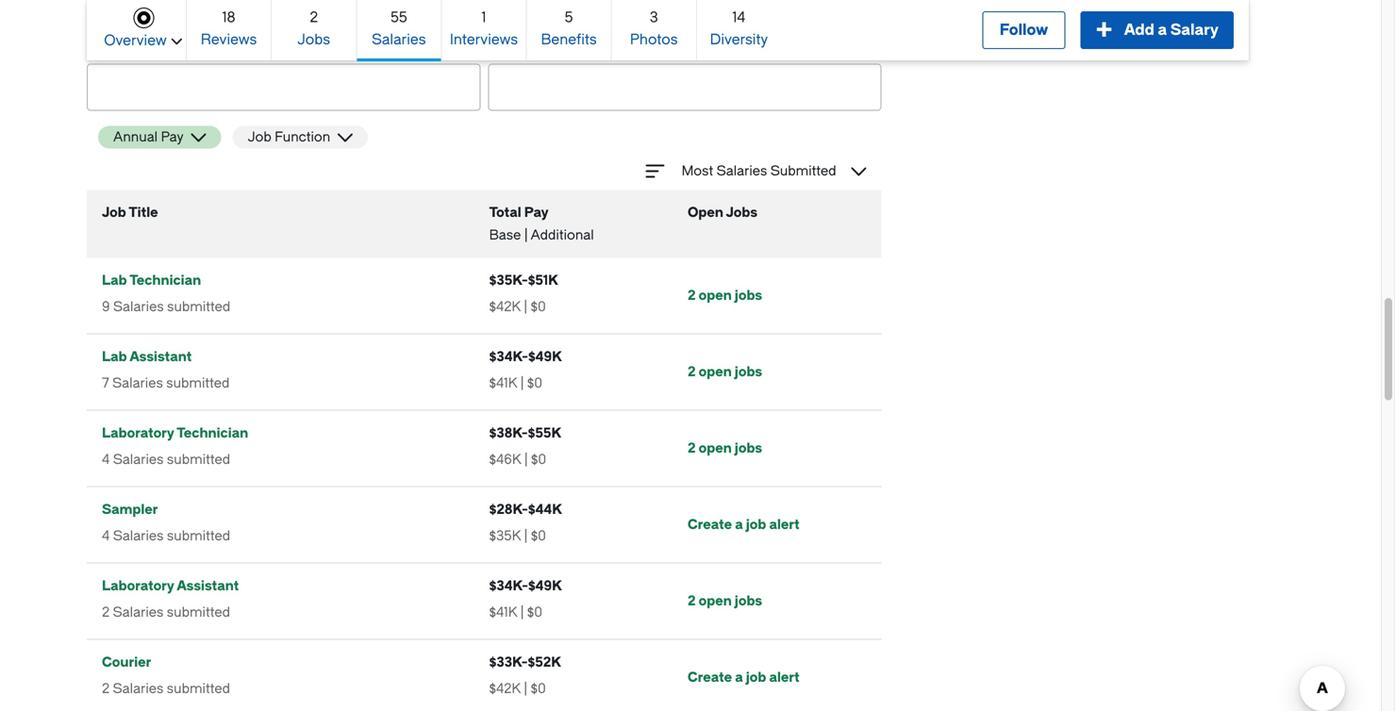 Task type: vqa. For each thing, say whether or not it's contained in the screenshot.


Task type: locate. For each thing, give the bounding box(es) containing it.
$0 for lab assistant
[[527, 375, 542, 391]]

4 2 open jobs from the top
[[688, 593, 762, 609]]

pay
[[161, 129, 184, 145], [524, 205, 549, 220]]

laboratory technician
[[102, 425, 248, 441]]

jobs
[[297, 31, 330, 48], [726, 205, 757, 220]]

2 $34k - $49k from the top
[[489, 578, 562, 594]]

2 4 salaries submitted from the top
[[102, 528, 230, 544]]

assistant inside 'link'
[[129, 349, 192, 365]]

$28k
[[489, 502, 522, 517]]

$42k down $33k
[[489, 681, 521, 697]]

2
[[310, 9, 318, 26], [688, 288, 696, 303], [688, 364, 696, 380], [688, 441, 696, 456], [688, 593, 696, 609], [102, 605, 110, 620], [102, 681, 110, 697]]

jobs for 2 salaries submitted
[[735, 593, 762, 609]]

$0 for lab technician
[[531, 299, 546, 315]]

lab up 7
[[102, 349, 127, 365]]

$41k | $0 up $33k - $52k
[[489, 605, 542, 620]]

salaries for laboratory technician
[[113, 452, 164, 467]]

2 $42k | $0 from the top
[[489, 681, 546, 697]]

create for $52k
[[688, 670, 732, 685]]

9
[[102, 299, 110, 315]]

1 vertical spatial job
[[746, 670, 766, 685]]

$42k | $0 down $33k - $52k
[[489, 681, 546, 697]]

1 $41k | $0 from the top
[[489, 375, 542, 391]]

$41k up $38k
[[489, 375, 517, 391]]

$38k - $55k
[[489, 425, 561, 441]]

|
[[524, 227, 528, 243], [524, 299, 527, 315], [520, 375, 524, 391], [524, 452, 528, 467], [524, 528, 528, 544], [520, 605, 524, 620], [524, 681, 527, 697]]

pay inside total pay base | additional
[[524, 205, 549, 220]]

1 $41k from the top
[[489, 375, 517, 391]]

4 salaries submitted
[[102, 452, 230, 467], [102, 528, 230, 544]]

$0 down $44k
[[531, 528, 546, 544]]

2 $49k from the top
[[528, 578, 562, 594]]

4 down the sampler
[[102, 528, 110, 544]]

1 vertical spatial technician
[[177, 425, 248, 441]]

$34k - $49k up the $38k - $55k
[[489, 349, 562, 365]]

jobs for 7 salaries submitted
[[735, 364, 762, 380]]

$0 up $52k at the left
[[527, 605, 542, 620]]

$42k for $33k - $52k
[[489, 681, 521, 697]]

| up $33k - $52k
[[520, 605, 524, 620]]

submitted for lab assistant
[[166, 375, 230, 391]]

1 vertical spatial title
[[129, 205, 158, 220]]

1 vertical spatial assistant
[[177, 578, 239, 594]]

$49k for 7 salaries submitted
[[528, 349, 562, 365]]

| for courier
[[524, 681, 527, 697]]

2 2 salaries submitted from the top
[[102, 681, 230, 697]]

1 vertical spatial laboratory
[[102, 578, 174, 594]]

3 2 open jobs link from the top
[[688, 441, 762, 456]]

$42k | $0 for $33k
[[489, 681, 546, 697]]

photos
[[630, 31, 678, 48]]

1 4 salaries submitted from the top
[[102, 452, 230, 467]]

1 vertical spatial jobs
[[726, 205, 757, 220]]

open
[[688, 205, 723, 220]]

1 $34k from the top
[[489, 349, 522, 365]]

$0 up the $38k - $55k
[[527, 375, 542, 391]]

4 salaries submitted down the sampler
[[102, 528, 230, 544]]

0 vertical spatial $42k | $0
[[489, 299, 546, 315]]

$0 down $52k at the left
[[531, 681, 546, 697]]

1 create from the top
[[688, 517, 732, 532]]

1 vertical spatial 4 salaries submitted
[[102, 528, 230, 544]]

1 horizontal spatial jobs
[[726, 205, 757, 220]]

1 vertical spatial a
[[735, 517, 743, 532]]

2 salaries submitted down laboratory assistant link
[[102, 605, 230, 620]]

1 $42k from the top
[[489, 299, 521, 315]]

1 vertical spatial $42k
[[489, 681, 521, 697]]

lab
[[102, 273, 127, 288], [102, 349, 127, 365]]

salary
[[1170, 21, 1219, 39]]

$52k
[[528, 655, 561, 670]]

$34k for 7 salaries submitted
[[489, 349, 522, 365]]

0 vertical spatial laboratory
[[102, 425, 174, 441]]

0 vertical spatial $35k
[[489, 273, 522, 288]]

$34k - $49k for 7 salaries submitted
[[489, 349, 562, 365]]

1
[[482, 9, 486, 26]]

jobs for 9 salaries submitted
[[735, 288, 762, 303]]

1 2 open jobs link from the top
[[688, 288, 762, 303]]

| right $46k
[[524, 452, 528, 467]]

$0 down $55k
[[531, 452, 546, 467]]

0 vertical spatial $34k
[[489, 349, 522, 365]]

$0 for laboratory assistant
[[527, 605, 542, 620]]

salaries down "55"
[[372, 31, 426, 48]]

- for laboratory technician
[[522, 425, 528, 441]]

assistant
[[129, 349, 192, 365], [177, 578, 239, 594]]

2 open jobs link for 4 salaries submitted
[[688, 441, 762, 456]]

2 salaries submitted for laboratory assistant
[[102, 605, 230, 620]]

open for 9 salaries submitted
[[699, 288, 732, 303]]

1 vertical spatial job
[[248, 129, 271, 145]]

2 $35k from the top
[[489, 528, 521, 544]]

7 salaries submitted
[[102, 375, 230, 391]]

$42k
[[489, 299, 521, 315], [489, 681, 521, 697]]

1 vertical spatial $34k - $49k
[[489, 578, 562, 594]]

2 create a job alert from the top
[[688, 670, 800, 685]]

2 open from the top
[[699, 364, 732, 380]]

a for $33k - $52k
[[735, 670, 743, 685]]

$49k
[[528, 349, 562, 365], [528, 578, 562, 594]]

2 $41k | $0 from the top
[[489, 605, 542, 620]]

0 vertical spatial $34k - $49k
[[489, 349, 562, 365]]

0 vertical spatial lab
[[102, 273, 127, 288]]

1 horizontal spatial pay
[[524, 205, 549, 220]]

1 $34k - $49k from the top
[[489, 349, 562, 365]]

pay right total on the top of the page
[[524, 205, 549, 220]]

| up the $38k - $55k
[[520, 375, 524, 391]]

alert for $52k
[[769, 670, 800, 685]]

1 2 salaries submitted from the top
[[102, 605, 230, 620]]

submitted for sampler
[[167, 528, 230, 544]]

1 vertical spatial $41k
[[489, 605, 517, 620]]

laboratory inside laboratory technician link
[[102, 425, 174, 441]]

0 vertical spatial $42k
[[489, 299, 521, 315]]

1 open from the top
[[699, 288, 732, 303]]

total
[[489, 205, 521, 220]]

$35k down the "$28k"
[[489, 528, 521, 544]]

| inside total pay base | additional
[[524, 227, 528, 243]]

| down $33k - $52k
[[524, 681, 527, 697]]

salaries for laboratory assistant
[[113, 605, 163, 620]]

2 open jobs link
[[688, 288, 762, 303], [688, 364, 762, 380], [688, 441, 762, 456], [688, 593, 762, 609]]

0 vertical spatial jobs
[[297, 31, 330, 48]]

1 vertical spatial $34k
[[489, 578, 522, 594]]

0 vertical spatial $41k | $0
[[489, 375, 542, 391]]

technician
[[129, 273, 201, 288], [177, 425, 248, 441]]

create a job alert button
[[688, 517, 800, 532], [688, 670, 800, 685]]

| for sampler
[[524, 528, 528, 544]]

$0
[[531, 299, 546, 315], [527, 375, 542, 391], [531, 452, 546, 467], [531, 528, 546, 544], [527, 605, 542, 620], [531, 681, 546, 697]]

job title up annual
[[87, 42, 133, 55]]

$42k down $35k - $51k
[[489, 299, 521, 315]]

18
[[222, 9, 235, 26]]

$0 down $51k
[[531, 299, 546, 315]]

interviews
[[450, 31, 518, 48]]

1 create a job alert button from the top
[[688, 517, 800, 532]]

create for $44k
[[688, 517, 732, 532]]

1 vertical spatial lab
[[102, 349, 127, 365]]

0 vertical spatial create
[[688, 517, 732, 532]]

$46k | $0
[[489, 452, 546, 467]]

lab up '9' at top
[[102, 273, 127, 288]]

$42k | $0 down $35k - $51k
[[489, 299, 546, 315]]

1 vertical spatial $35k
[[489, 528, 521, 544]]

salaries for lab technician
[[113, 299, 164, 315]]

3 2 open jobs from the top
[[688, 441, 762, 456]]

laboratory technician link
[[102, 422, 248, 445]]

4
[[102, 452, 110, 467], [102, 528, 110, 544]]

| for lab technician
[[524, 299, 527, 315]]

2 job from the top
[[746, 670, 766, 685]]

2 vertical spatial job
[[102, 205, 126, 220]]

create a job alert
[[688, 517, 800, 532], [688, 670, 800, 685]]

1 vertical spatial create
[[688, 670, 732, 685]]

2 create a job alert button from the top
[[688, 670, 800, 685]]

technician up 9 salaries submitted
[[129, 273, 201, 288]]

1 $49k from the top
[[528, 349, 562, 365]]

job function
[[248, 129, 330, 145]]

1 vertical spatial create a job alert
[[688, 670, 800, 685]]

0 vertical spatial $41k
[[489, 375, 517, 391]]

$34k - $49k
[[489, 349, 562, 365], [489, 578, 562, 594]]

annual
[[113, 129, 158, 145]]

3
[[650, 9, 658, 26]]

submitted for lab technician
[[167, 299, 230, 315]]

pay right annual
[[161, 129, 184, 145]]

1 jobs from the top
[[735, 288, 762, 303]]

3 open from the top
[[699, 441, 732, 456]]

laboratory for 2
[[102, 578, 174, 594]]

0 vertical spatial 2 salaries submitted
[[102, 605, 230, 620]]

laboratory down sampler link
[[102, 578, 174, 594]]

technician for lab technician
[[129, 273, 201, 288]]

salaries down 'courier' link at the left bottom of the page
[[113, 681, 163, 697]]

$41k up $33k
[[489, 605, 517, 620]]

open for 4 salaries submitted
[[699, 441, 732, 456]]

pay for total
[[524, 205, 549, 220]]

7
[[102, 375, 109, 391]]

1 $35k from the top
[[489, 273, 522, 288]]

salaries down laboratory technician
[[113, 452, 164, 467]]

jobs
[[735, 288, 762, 303], [735, 364, 762, 380], [735, 441, 762, 456], [735, 593, 762, 609]]

jobs for 2
[[297, 31, 330, 48]]

job title
[[87, 42, 133, 55], [102, 205, 158, 220]]

1 vertical spatial 2 salaries submitted
[[102, 681, 230, 697]]

title up annual
[[110, 42, 133, 55]]

most salaries submitted
[[682, 163, 836, 179]]

2 laboratory from the top
[[102, 578, 174, 594]]

1 lab from the top
[[102, 273, 127, 288]]

laboratory
[[102, 425, 174, 441], [102, 578, 174, 594]]

1 laboratory from the top
[[102, 425, 174, 441]]

0 vertical spatial create a job alert button
[[688, 517, 800, 532]]

- for sampler
[[522, 502, 528, 517]]

create a job alert button for $33k - $52k
[[688, 670, 800, 685]]

0 vertical spatial technician
[[129, 273, 201, 288]]

0 vertical spatial job
[[746, 517, 766, 532]]

salaries down laboratory assistant link
[[113, 605, 163, 620]]

pay for annual
[[161, 129, 184, 145]]

None field
[[87, 64, 480, 111], [488, 64, 882, 111], [87, 64, 480, 111], [488, 64, 882, 111]]

lab inside 'link'
[[102, 349, 127, 365]]

14 diversity
[[710, 9, 768, 48]]

0 horizontal spatial pay
[[161, 129, 184, 145]]

salaries down the sampler
[[113, 528, 164, 544]]

technician down 7 salaries submitted
[[177, 425, 248, 441]]

2 4 from the top
[[102, 528, 110, 544]]

2 $41k from the top
[[489, 605, 517, 620]]

$41k | $0 up the $38k - $55k
[[489, 375, 542, 391]]

9 salaries submitted
[[102, 299, 230, 315]]

laboratory assistant
[[102, 578, 239, 594]]

0 vertical spatial assistant
[[129, 349, 192, 365]]

salaries down lab assistant 'link'
[[112, 375, 163, 391]]

4 2 open jobs link from the top
[[688, 593, 762, 609]]

a inside the add a salary link
[[1158, 21, 1167, 39]]

$49k up $55k
[[528, 349, 562, 365]]

salaries right most
[[717, 163, 767, 179]]

open
[[699, 288, 732, 303], [699, 364, 732, 380], [699, 441, 732, 456], [699, 593, 732, 609]]

salaries
[[372, 31, 426, 48], [717, 163, 767, 179], [113, 299, 164, 315], [112, 375, 163, 391], [113, 452, 164, 467], [113, 528, 164, 544], [113, 605, 163, 620], [113, 681, 163, 697]]

2 2 open jobs link from the top
[[688, 364, 762, 380]]

1 4 from the top
[[102, 452, 110, 467]]

0 vertical spatial $49k
[[528, 349, 562, 365]]

$34k up $38k
[[489, 349, 522, 365]]

create
[[688, 517, 732, 532], [688, 670, 732, 685]]

0 vertical spatial job title
[[87, 42, 133, 55]]

$49k down '$35k | $0'
[[528, 578, 562, 594]]

salaries down the lab technician link
[[113, 299, 164, 315]]

2 open jobs link for 2 salaries submitted
[[688, 593, 762, 609]]

4 salaries submitted for laboratory technician
[[102, 452, 230, 467]]

| down $35k - $51k
[[524, 299, 527, 315]]

2 2 open jobs from the top
[[688, 364, 762, 380]]

$42k | $0
[[489, 299, 546, 315], [489, 681, 546, 697]]

1 vertical spatial alert
[[769, 670, 800, 685]]

3 jobs from the top
[[735, 441, 762, 456]]

0 vertical spatial a
[[1158, 21, 1167, 39]]

2 create from the top
[[688, 670, 732, 685]]

4 up the sampler
[[102, 452, 110, 467]]

jobs right open
[[726, 205, 757, 220]]

reviews
[[201, 31, 257, 48]]

$35k
[[489, 273, 522, 288], [489, 528, 521, 544]]

$35k left $51k
[[489, 273, 522, 288]]

diversity
[[710, 31, 768, 48]]

$41k for 7 salaries submitted
[[489, 375, 517, 391]]

0 horizontal spatial jobs
[[297, 31, 330, 48]]

2 jobs
[[297, 9, 330, 48]]

0 vertical spatial pay
[[161, 129, 184, 145]]

lab technician link
[[102, 269, 201, 292]]

$34k
[[489, 349, 522, 365], [489, 578, 522, 594]]

$34k down '$35k | $0'
[[489, 578, 522, 594]]

0 vertical spatial 4
[[102, 452, 110, 467]]

4 jobs from the top
[[735, 593, 762, 609]]

1 vertical spatial $49k
[[528, 578, 562, 594]]

2 alert from the top
[[769, 670, 800, 685]]

| for laboratory assistant
[[520, 605, 524, 620]]

job for $44k
[[746, 517, 766, 532]]

open for 2 salaries submitted
[[699, 593, 732, 609]]

1 vertical spatial 4
[[102, 528, 110, 544]]

2 vertical spatial a
[[735, 670, 743, 685]]

$28k - $44k
[[489, 502, 562, 517]]

0 vertical spatial 4 salaries submitted
[[102, 452, 230, 467]]

2 inside the 2 jobs
[[310, 9, 318, 26]]

1 job from the top
[[746, 517, 766, 532]]

title
[[110, 42, 133, 55], [129, 205, 158, 220]]

1 vertical spatial $42k | $0
[[489, 681, 546, 697]]

title up "lab technician"
[[129, 205, 158, 220]]

2 $42k from the top
[[489, 681, 521, 697]]

-
[[522, 273, 528, 288], [522, 349, 528, 365], [522, 425, 528, 441], [522, 502, 528, 517], [522, 578, 528, 594], [521, 655, 528, 670]]

$41k | $0
[[489, 375, 542, 391], [489, 605, 542, 620]]

$41k
[[489, 375, 517, 391], [489, 605, 517, 620]]

2 open jobs for 2 salaries submitted
[[688, 593, 762, 609]]

- for lab technician
[[522, 273, 528, 288]]

2 salaries submitted down 'courier' link at the left bottom of the page
[[102, 681, 230, 697]]

$55k
[[528, 425, 561, 441]]

1 vertical spatial pay
[[524, 205, 549, 220]]

1 vertical spatial $41k | $0
[[489, 605, 542, 620]]

$34k - $49k down '$35k | $0'
[[489, 578, 562, 594]]

| down $28k - $44k
[[524, 528, 528, 544]]

| for laboratory technician
[[524, 452, 528, 467]]

4 salaries submitted down laboratory technician
[[102, 452, 230, 467]]

courier link
[[102, 651, 151, 674]]

2 salaries submitted for courier
[[102, 681, 230, 697]]

jobs for open
[[726, 205, 757, 220]]

3 photos
[[630, 9, 678, 48]]

2 lab from the top
[[102, 349, 127, 365]]

0 vertical spatial alert
[[769, 517, 800, 532]]

job
[[746, 517, 766, 532], [746, 670, 766, 685]]

2 $34k from the top
[[489, 578, 522, 594]]

laboratory inside laboratory assistant link
[[102, 578, 174, 594]]

2 jobs from the top
[[735, 364, 762, 380]]

2 salaries submitted
[[102, 605, 230, 620], [102, 681, 230, 697]]

1 vertical spatial create a job alert button
[[688, 670, 800, 685]]

jobs right reviews
[[297, 31, 330, 48]]

0 vertical spatial create a job alert
[[688, 517, 800, 532]]

1 alert from the top
[[769, 517, 800, 532]]

job title up "lab technician"
[[102, 205, 158, 220]]

laboratory assistant link
[[102, 574, 239, 598]]

alert
[[769, 517, 800, 532], [769, 670, 800, 685]]

$34k for 2 salaries submitted
[[489, 578, 522, 594]]

laboratory down 7 salaries submitted
[[102, 425, 174, 441]]

| right base
[[524, 227, 528, 243]]

1 $42k | $0 from the top
[[489, 299, 546, 315]]

$41k | $0 for 2 salaries submitted
[[489, 605, 542, 620]]

create a job alert for $44k
[[688, 517, 800, 532]]

2 open jobs
[[688, 288, 762, 303], [688, 364, 762, 380], [688, 441, 762, 456], [688, 593, 762, 609]]

4 open from the top
[[699, 593, 732, 609]]

2 open jobs for 9 salaries submitted
[[688, 288, 762, 303]]

open for 7 salaries submitted
[[699, 364, 732, 380]]

$41k | $0 for 7 salaries submitted
[[489, 375, 542, 391]]

1 2 open jobs from the top
[[688, 288, 762, 303]]

14
[[732, 9, 745, 26]]

1 create a job alert from the top
[[688, 517, 800, 532]]



Task type: describe. For each thing, give the bounding box(es) containing it.
$42k | $0 for $35k
[[489, 299, 546, 315]]

assistant for laboratory assistant
[[177, 578, 239, 594]]

$33k
[[489, 655, 521, 670]]

5
[[565, 9, 573, 26]]

create a job alert for $52k
[[688, 670, 800, 685]]

- for laboratory assistant
[[522, 578, 528, 594]]

| for lab assistant
[[520, 375, 524, 391]]

a for $28k - $44k
[[735, 517, 743, 532]]

2 open jobs for 7 salaries submitted
[[688, 364, 762, 380]]

most
[[682, 163, 713, 179]]

create a job alert button for $28k - $44k
[[688, 517, 800, 532]]

0 vertical spatial title
[[110, 42, 133, 55]]

2 open jobs link for 9 salaries submitted
[[688, 288, 762, 303]]

alert for $44k
[[769, 517, 800, 532]]

lab for lab technician
[[102, 273, 127, 288]]

$33k - $52k
[[489, 655, 561, 670]]

annual pay
[[113, 129, 184, 145]]

$41k for 2 salaries submitted
[[489, 605, 517, 620]]

add a salary link
[[1081, 11, 1234, 49]]

open jobs
[[688, 205, 757, 220]]

$0 for laboratory technician
[[531, 452, 546, 467]]

total pay base | additional
[[489, 205, 594, 243]]

submitted for laboratory technician
[[167, 452, 230, 467]]

1 interviews
[[450, 9, 518, 48]]

submitted
[[770, 163, 836, 179]]

- for courier
[[521, 655, 528, 670]]

assistant for lab assistant
[[129, 349, 192, 365]]

55 salaries
[[372, 9, 426, 48]]

$38k
[[489, 425, 522, 441]]

$0 for courier
[[531, 681, 546, 697]]

- for lab assistant
[[522, 349, 528, 365]]

$35k - $51k
[[489, 273, 558, 288]]

4 for sampler
[[102, 528, 110, 544]]

2 open jobs link for 7 salaries submitted
[[688, 364, 762, 380]]

1 vertical spatial job title
[[102, 205, 158, 220]]

add a salary
[[1124, 21, 1219, 39]]

jobs for 4 salaries submitted
[[735, 441, 762, 456]]

4 salaries submitted for sampler
[[102, 528, 230, 544]]

$34k - $49k for 2 salaries submitted
[[489, 578, 562, 594]]

sampler link
[[102, 498, 158, 521]]

salaries for courier
[[113, 681, 163, 697]]

function
[[275, 129, 330, 145]]

laboratory for 4
[[102, 425, 174, 441]]

55
[[390, 9, 407, 26]]

salaries for sampler
[[113, 528, 164, 544]]

$35k | $0
[[489, 528, 546, 544]]

follow
[[1000, 21, 1048, 39]]

$35k for $35k - $51k
[[489, 273, 522, 288]]

salaries for lab assistant
[[112, 375, 163, 391]]

$51k
[[528, 273, 558, 288]]

0 vertical spatial job
[[87, 42, 107, 55]]

$49k for 2 salaries submitted
[[528, 578, 562, 594]]

$42k for $35k - $51k
[[489, 299, 521, 315]]

$44k
[[528, 502, 562, 517]]

job for $52k
[[746, 670, 766, 685]]

additional
[[531, 227, 594, 243]]

courier
[[102, 655, 151, 670]]

$46k
[[489, 452, 521, 467]]

lab for lab assistant
[[102, 349, 127, 365]]

base
[[489, 227, 521, 243]]

benefits
[[541, 31, 597, 48]]

technician for laboratory technician
[[177, 425, 248, 441]]

overview
[[104, 32, 167, 49]]

18 reviews
[[201, 9, 257, 48]]

lab assistant link
[[102, 345, 192, 368]]

submitted for laboratory assistant
[[167, 605, 230, 620]]

add
[[1124, 21, 1155, 39]]

submitted for courier
[[167, 681, 230, 697]]

$0 for sampler
[[531, 528, 546, 544]]

5 benefits
[[541, 9, 597, 48]]

lab assistant
[[102, 349, 192, 365]]

sampler
[[102, 502, 158, 517]]

4 for laboratory technician
[[102, 452, 110, 467]]

location
[[488, 42, 536, 55]]

2 open jobs for 4 salaries submitted
[[688, 441, 762, 456]]

$35k for $35k | $0
[[489, 528, 521, 544]]

lab technician
[[102, 273, 201, 288]]

follow button
[[982, 11, 1065, 49]]



